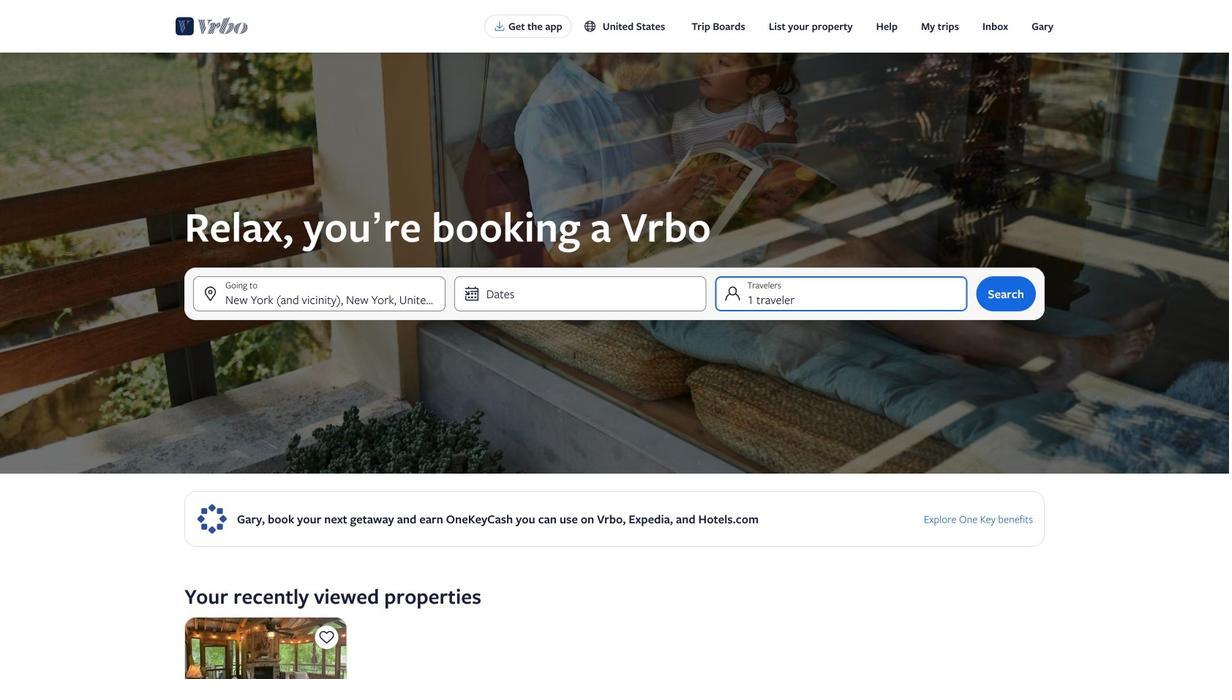 Task type: describe. For each thing, give the bounding box(es) containing it.
download the app button image
[[494, 20, 506, 32]]

Save "Fun" place! — Exceptional" —near Oaklawn Park, Garvin Gardens and Restaurants to a trip checkbox
[[315, 626, 338, 650]]

small image
[[584, 20, 597, 33]]

wizard region
[[0, 53, 1229, 474]]

back porch image
[[184, 618, 347, 680]]



Task type: vqa. For each thing, say whether or not it's contained in the screenshot.
January 2024 element
no



Task type: locate. For each thing, give the bounding box(es) containing it.
one key blue tier image
[[196, 503, 228, 536]]

vrbo logo image
[[176, 15, 248, 38]]

main content
[[0, 53, 1229, 680]]



